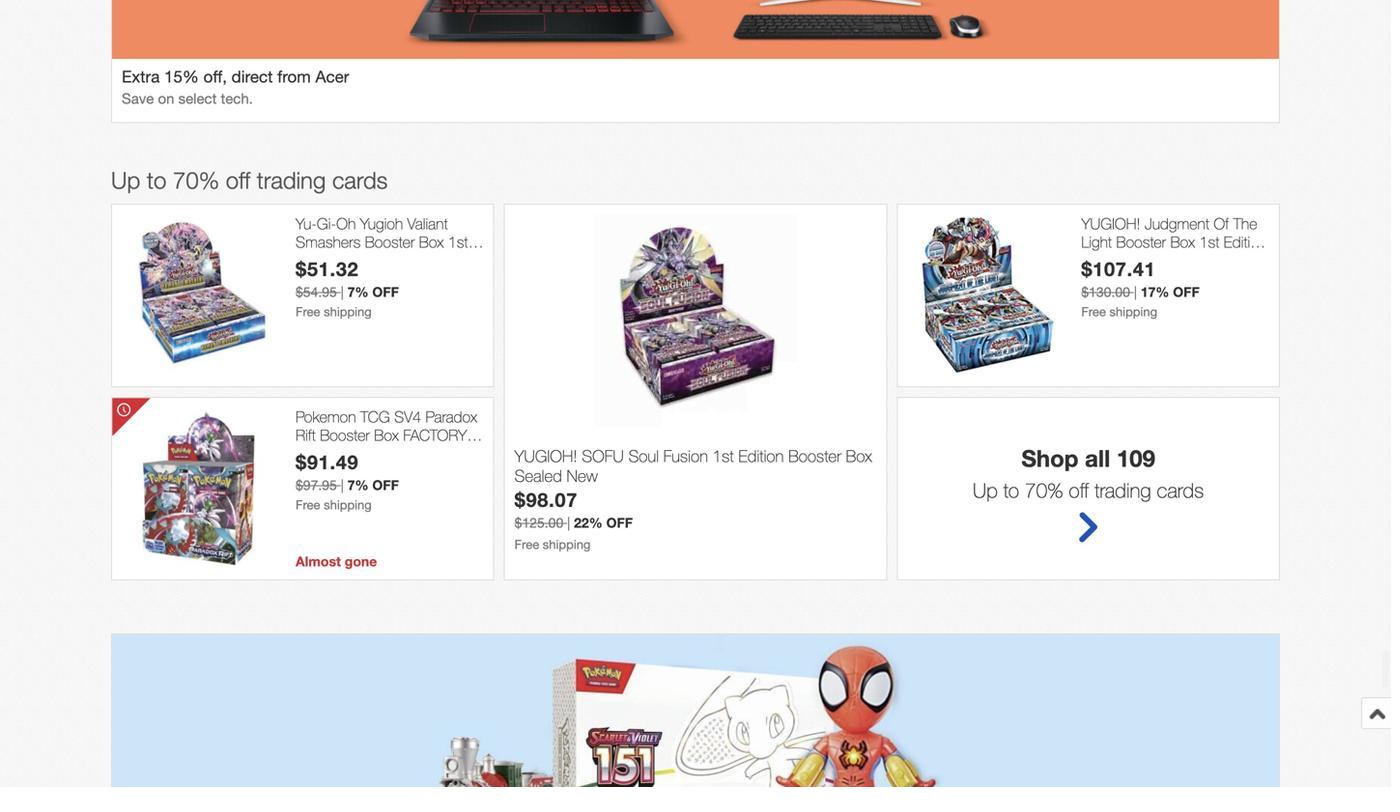 Task type: locate. For each thing, give the bounding box(es) containing it.
1 vertical spatial sealed
[[515, 466, 562, 485]]

new
[[1169, 251, 1198, 270], [567, 466, 598, 485]]

| right $97.95
[[341, 477, 344, 493]]

| inside the $91.49 $97.95 | 7% off free shipping
[[341, 477, 344, 493]]

1 vertical spatial yugioh!
[[515, 446, 577, 466]]

1 vertical spatial up
[[973, 478, 998, 502]]

1 horizontal spatial 1st
[[713, 446, 734, 466]]

1 horizontal spatial sealed
[[1081, 251, 1126, 270]]

0 horizontal spatial trading
[[257, 167, 326, 194]]

sealed down light
[[1081, 251, 1126, 270]]

7% down sealed!
[[348, 284, 369, 300]]

0 horizontal spatial sealed
[[515, 466, 562, 485]]

yugioh! for $98.07
[[515, 446, 577, 466]]

$125.00
[[515, 515, 564, 531]]

off inside yugioh! sofu soul fusion 1st edition booster box sealed new $98.07 $125.00 | 22% off free shipping
[[606, 515, 633, 531]]

0 horizontal spatial cards
[[332, 167, 388, 194]]

off right 22%
[[606, 515, 633, 531]]

free
[[296, 304, 320, 319], [1081, 304, 1106, 319], [296, 497, 320, 512], [515, 537, 539, 552]]

off down tech.
[[226, 167, 250, 194]]

$91.49
[[296, 451, 359, 474]]

free down $125.00
[[515, 537, 539, 552]]

15%
[[164, 67, 199, 86]]

| left 17%
[[1134, 284, 1137, 300]]

up inside shop all 109 up to 70% off trading cards
[[973, 478, 998, 502]]

0 vertical spatial sealed
[[1081, 251, 1126, 270]]

up
[[111, 167, 140, 194], [973, 478, 998, 502]]

$107.41 $130.00 | 17% off free shipping
[[1081, 257, 1200, 319]]

1 7% from the top
[[348, 284, 369, 300]]

7% inside $51.32 $54.95 | 7% off free shipping
[[348, 284, 369, 300]]

trading down 109
[[1095, 478, 1151, 502]]

soul
[[629, 446, 659, 466]]

yugioh! up $98.07
[[515, 446, 577, 466]]

$97.95
[[296, 477, 337, 493]]

new inside yugioh! judgment of the light booster box 1st edition sealed jotl new
[[1169, 251, 1198, 270]]

2 horizontal spatial edition
[[1224, 233, 1267, 251]]

1 horizontal spatial up
[[973, 478, 998, 502]]

free inside $51.32 $54.95 | 7% off free shipping
[[296, 304, 320, 319]]

off down stock!
[[372, 477, 399, 493]]

shipping down 22%
[[543, 537, 591, 552]]

box inside pokemon tcg sv4 paradox rift booster box factory sealed in stock!
[[374, 426, 399, 445]]

off
[[226, 167, 250, 194], [372, 284, 399, 300], [1173, 284, 1200, 300], [372, 477, 399, 493], [1069, 478, 1089, 502], [606, 515, 633, 531]]

0 horizontal spatial edition
[[296, 251, 338, 270]]

| left 22%
[[567, 515, 570, 531]]

up to 70% off trading cards
[[111, 167, 388, 194]]

new down sofu
[[567, 466, 598, 485]]

shipping inside the $91.49 $97.95 | 7% off free shipping
[[324, 497, 372, 512]]

edition inside yugioh! sofu soul fusion 1st edition booster box sealed new $98.07 $125.00 | 22% off free shipping
[[738, 446, 784, 466]]

edition right fusion
[[738, 446, 784, 466]]

sv4
[[394, 408, 421, 426]]

| for $91.49
[[341, 477, 344, 493]]

shipping down 17%
[[1110, 304, 1158, 319]]

yugioh! inside yugioh! judgment of the light booster box 1st edition sealed jotl new
[[1081, 214, 1141, 233]]

1 horizontal spatial new
[[1169, 251, 1198, 270]]

free for $91.49
[[296, 497, 320, 512]]

tech.
[[221, 90, 253, 107]]

shipping
[[324, 304, 372, 319], [1110, 304, 1158, 319], [324, 497, 372, 512], [543, 537, 591, 552]]

sealed
[[1081, 251, 1126, 270], [515, 466, 562, 485]]

free down $54.95
[[296, 304, 320, 319]]

jotl
[[1130, 251, 1164, 270]]

shipping down $97.95
[[324, 497, 372, 512]]

0 horizontal spatial 1st
[[448, 233, 468, 251]]

edition
[[1224, 233, 1267, 251], [296, 251, 338, 270], [738, 446, 784, 466]]

0 horizontal spatial up
[[111, 167, 140, 194]]

1 vertical spatial to
[[1003, 478, 1019, 502]]

yugioh!
[[1081, 214, 1141, 233], [515, 446, 577, 466]]

rift
[[296, 426, 316, 445]]

0 vertical spatial yugioh!
[[1081, 214, 1141, 233]]

pokemon tcg sv4 paradox rift booster box factory sealed in stock! link
[[296, 408, 484, 463]]

trading inside shop all 109 up to 70% off trading cards
[[1095, 478, 1151, 502]]

0 horizontal spatial new
[[567, 466, 598, 485]]

1 vertical spatial new
[[567, 466, 598, 485]]

to
[[147, 167, 167, 194], [1003, 478, 1019, 502]]

sealed!
[[343, 251, 401, 270]]

free inside $107.41 $130.00 | 17% off free shipping
[[1081, 304, 1106, 319]]

1 horizontal spatial yugioh!
[[1081, 214, 1141, 233]]

direct
[[232, 67, 273, 86]]

1 vertical spatial cards
[[1157, 478, 1204, 502]]

shop
[[1022, 444, 1079, 472]]

paradox
[[426, 408, 477, 426]]

|
[[341, 284, 344, 300], [1134, 284, 1137, 300], [341, 477, 344, 493], [567, 515, 570, 531]]

1 horizontal spatial to
[[1003, 478, 1019, 502]]

all
[[1085, 444, 1110, 472]]

yugioh! sofu soul fusion 1st edition booster box sealed new $98.07 $125.00 | 22% off free shipping
[[515, 446, 872, 552]]

almost gone
[[296, 554, 377, 569]]

0 vertical spatial 7%
[[348, 284, 369, 300]]

1 vertical spatial trading
[[1095, 478, 1151, 502]]

shipping inside $107.41 $130.00 | 17% off free shipping
[[1110, 304, 1158, 319]]

7% for $91.49
[[348, 477, 369, 493]]

yu-
[[296, 214, 317, 233]]

0 vertical spatial new
[[1169, 251, 1198, 270]]

| inside yugioh! sofu soul fusion 1st edition booster box sealed new $98.07 $125.00 | 22% off free shipping
[[567, 515, 570, 531]]

box
[[419, 233, 444, 251], [1171, 233, 1195, 251], [374, 426, 399, 445], [846, 446, 872, 466]]

shipping inside $51.32 $54.95 | 7% off free shipping
[[324, 304, 372, 319]]

0 horizontal spatial 70%
[[173, 167, 219, 194]]

| inside $51.32 $54.95 | 7% off free shipping
[[341, 284, 344, 300]]

sealed
[[296, 445, 350, 463]]

yugioh! for jotl
[[1081, 214, 1141, 233]]

1 horizontal spatial edition
[[738, 446, 784, 466]]

1 horizontal spatial trading
[[1095, 478, 1151, 502]]

1 horizontal spatial 70%
[[1025, 478, 1063, 502]]

almost
[[296, 554, 341, 569]]

7% inside the $91.49 $97.95 | 7% off free shipping
[[348, 477, 369, 493]]

70%
[[173, 167, 219, 194], [1025, 478, 1063, 502]]

trading up yu-
[[257, 167, 326, 194]]

edition down the
[[1224, 233, 1267, 251]]

7% down the in
[[348, 477, 369, 493]]

| inside $107.41 $130.00 | 17% off free shipping
[[1134, 284, 1137, 300]]

| right $54.95
[[341, 284, 344, 300]]

1 vertical spatial 70%
[[1025, 478, 1063, 502]]

70% down the shop
[[1025, 478, 1063, 502]]

sealed up $98.07
[[515, 466, 562, 485]]

0 vertical spatial up
[[111, 167, 140, 194]]

off right 17%
[[1173, 284, 1200, 300]]

edition inside yugioh! judgment of the light booster box 1st edition sealed jotl new
[[1224, 233, 1267, 251]]

yugioh! judgment of the light booster box 1st edition sealed jotl new
[[1081, 214, 1267, 270]]

to inside shop all 109 up to 70% off trading cards
[[1003, 478, 1019, 502]]

free inside the $91.49 $97.95 | 7% off free shipping
[[296, 497, 320, 512]]

2 horizontal spatial 1st
[[1200, 233, 1220, 251]]

1st inside yugioh! sofu soul fusion 1st edition booster box sealed new $98.07 $125.00 | 22% off free shipping
[[713, 446, 734, 466]]

2 7% from the top
[[348, 477, 369, 493]]

1 horizontal spatial cards
[[1157, 478, 1204, 502]]

yugioh! judgment of the light booster box 1st edition sealed jotl new link
[[1081, 214, 1270, 270]]

free down $130.00
[[1081, 304, 1106, 319]]

7%
[[348, 284, 369, 300], [348, 477, 369, 493]]

free for $107.41
[[1081, 304, 1106, 319]]

free inside yugioh! sofu soul fusion 1st edition booster box sealed new $98.07 $125.00 | 22% off free shipping
[[515, 537, 539, 552]]

off inside the $91.49 $97.95 | 7% off free shipping
[[372, 477, 399, 493]]

shipping down $54.95
[[324, 304, 372, 319]]

yugioh
[[360, 214, 403, 233]]

yugioh! sofu soul fusion 1st edition booster box sealed new link
[[515, 446, 877, 488]]

off down sealed!
[[372, 284, 399, 300]]

0 horizontal spatial yugioh!
[[515, 446, 577, 466]]

| for $51.32
[[341, 284, 344, 300]]

free down $97.95
[[296, 497, 320, 512]]

trading
[[257, 167, 326, 194], [1095, 478, 1151, 502]]

new right the jotl
[[1169, 251, 1198, 270]]

booster
[[365, 233, 415, 251], [1116, 233, 1166, 251], [320, 426, 370, 445], [788, 446, 841, 466]]

$51.32 $54.95 | 7% off free shipping
[[296, 257, 399, 319]]

70% down the select
[[173, 167, 219, 194]]

sofu
[[582, 446, 624, 466]]

1st
[[448, 233, 468, 251], [1200, 233, 1220, 251], [713, 446, 734, 466]]

1 vertical spatial 7%
[[348, 477, 369, 493]]

$98.07
[[515, 488, 578, 511]]

yu-gi-oh yugioh valiant smashers booster box 1st edition sealed! link
[[296, 214, 484, 270]]

yugioh! up light
[[1081, 214, 1141, 233]]

edition down smashers
[[296, 251, 338, 270]]

yugioh! inside yugioh! sofu soul fusion 1st edition booster box sealed new $98.07 $125.00 | 22% off free shipping
[[515, 446, 577, 466]]

tcg
[[360, 408, 390, 426]]

0 vertical spatial 70%
[[173, 167, 219, 194]]

cards
[[332, 167, 388, 194], [1157, 478, 1204, 502]]

0 vertical spatial to
[[147, 167, 167, 194]]

off down all
[[1069, 478, 1089, 502]]

factory
[[403, 426, 467, 445]]



Task type: vqa. For each thing, say whether or not it's contained in the screenshot.
70% to the bottom
yes



Task type: describe. For each thing, give the bounding box(es) containing it.
7% for $51.32
[[348, 284, 369, 300]]

off,
[[204, 67, 227, 86]]

select
[[178, 90, 217, 107]]

in
[[354, 445, 367, 463]]

judgment
[[1145, 214, 1210, 233]]

pokemon tcg sv4 paradox rift booster box factory sealed in stock!
[[296, 408, 477, 463]]

free for $51.32
[[296, 304, 320, 319]]

stock!
[[372, 445, 424, 463]]

smashers
[[296, 233, 361, 251]]

sealed inside yugioh! judgment of the light booster box 1st edition sealed jotl new
[[1081, 251, 1126, 270]]

extra 15% off, direct from acer save on select tech.
[[122, 67, 349, 107]]

0 horizontal spatial to
[[147, 167, 167, 194]]

pokemon
[[296, 408, 356, 426]]

$107.41
[[1081, 257, 1156, 280]]

sealed inside yugioh! sofu soul fusion 1st edition booster box sealed new $98.07 $125.00 | 22% off free shipping
[[515, 466, 562, 485]]

valiant
[[407, 214, 448, 233]]

1st inside yu-gi-oh yugioh valiant smashers booster box 1st edition sealed!
[[448, 233, 468, 251]]

off inside shop all 109 up to 70% off trading cards
[[1069, 478, 1089, 502]]

oh
[[336, 214, 356, 233]]

cards inside shop all 109 up to 70% off trading cards
[[1157, 478, 1204, 502]]

save
[[122, 90, 154, 107]]

shop all 109 up to 70% off trading cards
[[973, 444, 1204, 502]]

$54.95
[[296, 284, 337, 300]]

70% inside shop all 109 up to 70% off trading cards
[[1025, 478, 1063, 502]]

box inside yugioh! judgment of the light booster box 1st edition sealed jotl new
[[1171, 233, 1195, 251]]

booster inside yu-gi-oh yugioh valiant smashers booster box 1st edition sealed!
[[365, 233, 415, 251]]

box inside yu-gi-oh yugioh valiant smashers booster box 1st edition sealed!
[[419, 233, 444, 251]]

gi-
[[317, 214, 336, 233]]

$130.00
[[1081, 284, 1130, 300]]

109
[[1117, 444, 1156, 472]]

booster inside pokemon tcg sv4 paradox rift booster box factory sealed in stock!
[[320, 426, 370, 445]]

of
[[1214, 214, 1229, 233]]

22%
[[574, 515, 603, 531]]

fusion
[[664, 446, 708, 466]]

$91.49 $97.95 | 7% off free shipping
[[296, 451, 399, 512]]

gone
[[345, 554, 377, 569]]

yu-gi-oh yugioh valiant smashers booster box 1st edition sealed!
[[296, 214, 468, 270]]

off inside $51.32 $54.95 | 7% off free shipping
[[372, 284, 399, 300]]

acer
[[315, 67, 349, 86]]

the
[[1233, 214, 1257, 233]]

shipping for $51.32
[[324, 304, 372, 319]]

new inside yugioh! sofu soul fusion 1st edition booster box sealed new $98.07 $125.00 | 22% off free shipping
[[567, 466, 598, 485]]

0 vertical spatial trading
[[257, 167, 326, 194]]

extra
[[122, 67, 160, 86]]

shipping for $91.49
[[324, 497, 372, 512]]

shipping inside yugioh! sofu soul fusion 1st edition booster box sealed new $98.07 $125.00 | 22% off free shipping
[[543, 537, 591, 552]]

edition inside yu-gi-oh yugioh valiant smashers booster box 1st edition sealed!
[[296, 251, 338, 270]]

box inside yugioh! sofu soul fusion 1st edition booster box sealed new $98.07 $125.00 | 22% off free shipping
[[846, 446, 872, 466]]

off inside $107.41 $130.00 | 17% off free shipping
[[1173, 284, 1200, 300]]

booster inside yugioh! sofu soul fusion 1st edition booster box sealed new $98.07 $125.00 | 22% off free shipping
[[788, 446, 841, 466]]

on
[[158, 90, 174, 107]]

0 vertical spatial cards
[[332, 167, 388, 194]]

light
[[1081, 233, 1112, 251]]

1st inside yugioh! judgment of the light booster box 1st edition sealed jotl new
[[1200, 233, 1220, 251]]

| for $107.41
[[1134, 284, 1137, 300]]

17%
[[1141, 284, 1169, 300]]

from
[[277, 67, 311, 86]]

$51.32
[[296, 257, 359, 280]]

booster inside yugioh! judgment of the light booster box 1st edition sealed jotl new
[[1116, 233, 1166, 251]]

shipping for $107.41
[[1110, 304, 1158, 319]]



